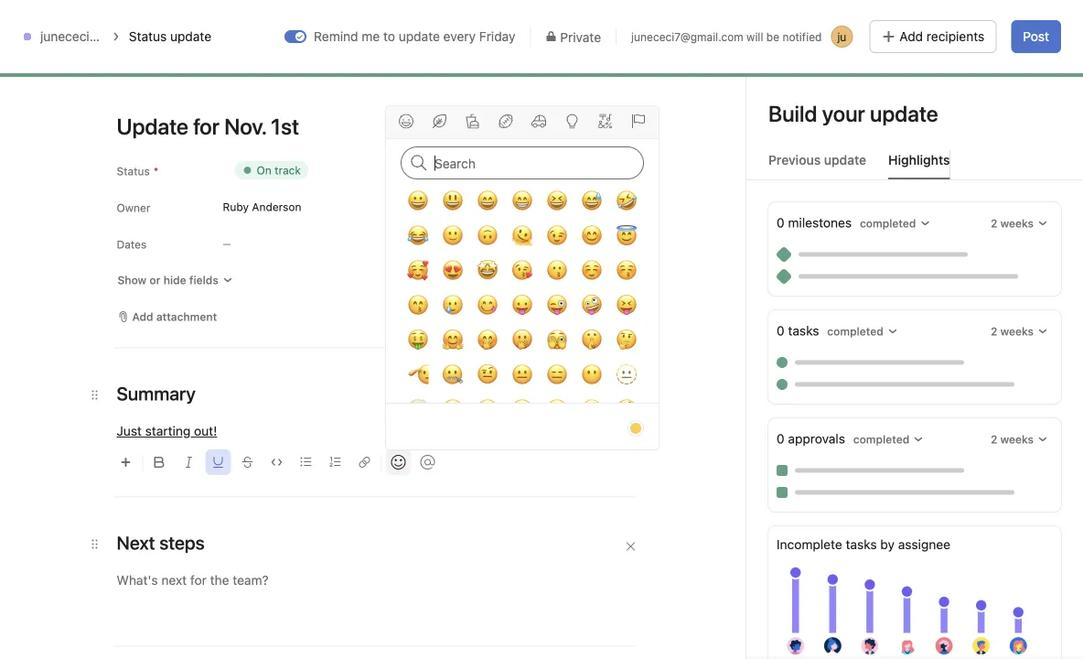 Task type: vqa. For each thing, say whether or not it's contained in the screenshot.
Add tab image
no



Task type: locate. For each thing, give the bounding box(es) containing it.
0 vertical spatial and
[[793, 332, 819, 349]]

1 horizontal spatial add
[[900, 29, 924, 44]]

ra down 25
[[768, 382, 783, 395]]

send message to members
[[764, 284, 949, 302]]

and up minutes
[[793, 332, 819, 349]]

the status?
[[805, 165, 896, 186]]

0 left the milestones
[[777, 215, 785, 230]]

junececi7@gmail.com left will
[[632, 30, 744, 43]]

private
[[561, 29, 601, 44]]

ruby up —
[[223, 200, 249, 213]]

highlights
[[889, 152, 951, 168]]

1 vertical spatial to
[[868, 284, 882, 302]]

/ up home link
[[100, 29, 104, 44]]

update left every
[[399, 29, 440, 44]]

life
[[348, 311, 371, 326]]

drisco's drinks link
[[11, 383, 209, 412]]

anderson
[[252, 200, 302, 213], [798, 452, 857, 467]]

—
[[223, 238, 231, 249]]

remove section image
[[626, 392, 637, 403]]

junececi7 / ruby 1:1 inside projects element
[[48, 455, 163, 470]]

fields
[[189, 274, 219, 286]]

2 horizontal spatial update
[[825, 152, 867, 168]]

2 vertical spatial junececi7
[[48, 455, 104, 470]]

info
[[996, 16, 1015, 28]]

add down trial?
[[900, 29, 924, 44]]

🫠 image
[[512, 224, 534, 246]]

2 vertical spatial weeks
[[1001, 433, 1034, 446]]

0 vertical spatial weeks
[[1001, 217, 1034, 230]]

healthy work life balance
[[264, 311, 422, 326]]

1 vertical spatial tasks
[[846, 537, 877, 552]]

my
[[48, 521, 65, 536]]

0 horizontal spatial and
[[483, 566, 505, 581]]

3 2 from the top
[[991, 433, 998, 446]]

1 vertical spatial 2 weeks button
[[987, 319, 1054, 344]]

25
[[764, 355, 778, 368]]

tasks left by
[[846, 537, 877, 552]]

2 weeks button for tasks
[[987, 319, 1054, 344]]

ruby inside projects element
[[115, 455, 144, 470]]

0 up ruby anderson link
[[777, 431, 785, 446]]

/ left insert an object icon
[[107, 455, 111, 470]]

anderson down approvals at the right bottom of the page
[[798, 452, 857, 467]]

2 0 from the top
[[777, 323, 785, 338]]

3 weeks from the top
[[1001, 433, 1034, 446]]

😇 image
[[616, 224, 638, 246]]

2 vertical spatial junececi7 / ruby 1:1 link
[[11, 449, 209, 478]]

code image
[[271, 457, 282, 468]]

completed button down send message to members
[[823, 319, 903, 344]]

update up home link
[[170, 29, 212, 44]]

/ up drisco's drinks link
[[107, 331, 111, 346]]

😉 image
[[546, 224, 568, 246]]

show or hide fields button
[[109, 267, 241, 293]]

0 vertical spatial ju
[[838, 30, 847, 43]]

1 vertical spatial weeks
[[1001, 325, 1034, 338]]

you and junececi7@gmail.com joined button
[[764, 331, 1016, 350]]

1 vertical spatial ra
[[768, 382, 783, 395]]

in
[[855, 16, 864, 28]]

completed for 0 approvals
[[854, 433, 910, 446]]

completed button for 0 tasks
[[823, 319, 903, 344]]

ju down what's in my trial?
[[838, 30, 847, 43]]

what's for what's in my trial?
[[815, 16, 852, 28]]

1:1 inside starred element
[[148, 331, 163, 346]]

board link
[[419, 113, 470, 133]]

italics image
[[184, 457, 195, 468]]

1 vertical spatial 1:1
[[148, 331, 163, 346]]

2 weeks button for approvals
[[987, 427, 1054, 452]]

ra down remind me to update every friday "switch"
[[296, 69, 315, 86]]

2 vertical spatial junececi7 / ruby 1:1
[[48, 455, 163, 470]]

bulleted list image
[[301, 457, 312, 468]]

approvals
[[789, 431, 846, 446]]

1 vertical spatial anderson
[[798, 452, 857, 467]]

completed for 0 milestones
[[860, 217, 917, 230]]

anderson down on track
[[252, 200, 302, 213]]

0 horizontal spatial anderson
[[252, 200, 302, 213]]

2
[[991, 217, 998, 230], [991, 325, 998, 338], [991, 433, 998, 446]]

friday
[[480, 29, 516, 44]]

completed button
[[856, 211, 936, 236], [823, 319, 903, 344], [849, 427, 929, 452]]

1 vertical spatial completed button
[[823, 319, 903, 344]]

🥲 image
[[442, 294, 464, 316]]

1 vertical spatial junececi7 / ruby 1:1
[[48, 331, 163, 346]]

0 vertical spatial completed
[[860, 217, 917, 230]]

0 horizontal spatial junececi7@gmail.com
[[632, 30, 744, 43]]

link image
[[359, 457, 370, 468]]

junececi7 / ruby 1:1 up home link
[[40, 29, 156, 44]]

add down show
[[132, 310, 153, 323]]

dates
[[117, 238, 147, 251]]

add for add recipients
[[900, 29, 924, 44]]

0 vertical spatial status
[[129, 29, 167, 44]]

attachment
[[156, 310, 217, 323]]

2 2 from the top
[[991, 325, 998, 338]]

on track button
[[223, 154, 320, 187]]

tab list
[[747, 150, 1084, 180]]

1 0 from the top
[[777, 215, 785, 230]]

completed down the status? on the right
[[860, 217, 917, 230]]

🤩 image
[[477, 259, 499, 281]]

billing
[[962, 16, 993, 28]]

completed up ago
[[828, 325, 884, 338]]

strikethrough image
[[242, 457, 253, 468]]

2 horizontal spatial ju
[[838, 30, 847, 43]]

2 vertical spatial 1:1
[[148, 455, 163, 470]]

what's
[[815, 16, 852, 28], [742, 165, 801, 186]]

1 vertical spatial completed
[[828, 325, 884, 338]]

😝 image
[[616, 294, 638, 316]]

remove from starred image
[[545, 70, 559, 85]]

🙂 image
[[442, 224, 464, 246]]

🤔 image
[[616, 329, 638, 351]]

post
[[1024, 29, 1050, 44]]

what's left "in"
[[815, 16, 852, 28]]

2 vertical spatial 2 weeks button
[[987, 427, 1054, 452]]

1 vertical spatial what's
[[742, 165, 801, 186]]

😶‍🌫️ image
[[407, 398, 429, 420]]

0 horizontal spatial a
[[548, 546, 555, 561]]

0 horizontal spatial what's
[[742, 165, 801, 186]]

to right message
[[868, 284, 882, 302]]

1 horizontal spatial to
[[868, 284, 882, 302]]

1 a from the left
[[548, 546, 555, 561]]

tab list containing previous update
[[747, 150, 1084, 180]]

Search field
[[401, 146, 644, 179]]

ju up overview link at the top left
[[260, 69, 271, 86]]

2 vertical spatial /
[[107, 455, 111, 470]]

junececi7@gmail.com
[[632, 30, 744, 43], [822, 332, 971, 349]]

to right me
[[384, 29, 395, 44]]

0 horizontal spatial add
[[132, 310, 153, 323]]

ruby left bold icon on the left
[[115, 455, 144, 470]]

add recipients button
[[870, 20, 997, 53]]

1 horizontal spatial a
[[668, 546, 675, 561]]

junececi7 / ruby 1:1 inside starred element
[[48, 331, 163, 346]]

to
[[384, 29, 395, 44], [868, 284, 882, 302]]

and down team
[[483, 566, 505, 581]]

junececi7
[[40, 29, 97, 44], [48, 331, 104, 346], [48, 455, 104, 470]]

0 horizontal spatial tasks
[[789, 323, 820, 338]]

0 vertical spatial junececi7 / ruby 1:1 link
[[40, 29, 156, 44]]

0 horizontal spatial ruby anderson
[[223, 200, 302, 213]]

😙 image
[[407, 294, 429, 316]]

healthy
[[264, 311, 310, 326]]

completed for 0 tasks
[[828, 325, 884, 338]]

1 vertical spatial status
[[117, 165, 150, 178]]

1:1 right insert an object icon
[[148, 455, 163, 470]]

0 for milestones
[[777, 215, 785, 230]]

my workspace link
[[11, 514, 209, 544]]

notified
[[783, 30, 822, 43]]

/
[[100, 29, 104, 44], [107, 331, 111, 346], [107, 455, 111, 470]]

😘 image
[[512, 259, 534, 281]]

add
[[938, 16, 959, 28], [900, 29, 924, 44], [132, 310, 153, 323]]

status
[[129, 29, 167, 44], [117, 165, 150, 178]]

weeks for tasks
[[1001, 325, 1034, 338]]

3 0 from the top
[[777, 431, 785, 446]]

align your team around a shared vision with a project brief and supporting resources.
[[407, 546, 675, 581]]

members
[[885, 284, 949, 302]]

2 vertical spatial ju
[[796, 382, 805, 395]]

ruby anderson
[[223, 200, 302, 213], [764, 452, 857, 467]]

junececi7 left insert an object icon
[[48, 455, 104, 470]]

what's in my trial?
[[815, 16, 911, 28]]

2 weeks for milestones
[[991, 217, 1034, 230]]

2 a from the left
[[668, 546, 675, 561]]

update down the build your update
[[825, 152, 867, 168]]

junececi7 up home
[[40, 29, 97, 44]]

2 weeks from the top
[[1001, 325, 1034, 338]]

ruby down add attachment popup button
[[115, 331, 144, 346]]

1 vertical spatial and
[[483, 566, 505, 581]]

0 vertical spatial 2
[[991, 217, 998, 230]]

send message to members button
[[764, 284, 949, 302]]

junececi7 / ruby 1:1 link down just
[[11, 449, 209, 478]]

😍 image
[[442, 259, 464, 281]]

0 vertical spatial /
[[100, 29, 104, 44]]

starred element
[[0, 291, 220, 416]]

0 vertical spatial 2 weeks
[[991, 217, 1034, 230]]

status for status *
[[117, 165, 150, 178]]

and
[[793, 332, 819, 349], [483, 566, 505, 581]]

at mention image
[[421, 455, 435, 470]]

align
[[407, 546, 437, 561]]

2 vertical spatial completed button
[[849, 427, 929, 452]]

add inside add recipients button
[[900, 29, 924, 44]]

a up supporting
[[548, 546, 555, 561]]

message
[[803, 284, 864, 302]]

2 for milestones
[[991, 217, 998, 230]]

1 2 weeks from the top
[[991, 217, 1034, 230]]

3 2 weeks button from the top
[[987, 427, 1054, 452]]

0 vertical spatial what's
[[815, 16, 852, 28]]

1 vertical spatial ruby anderson
[[764, 452, 857, 467]]

timeline link
[[492, 113, 557, 133]]

😆 image
[[546, 189, 568, 211]]

1 weeks from the top
[[1001, 217, 1034, 230]]

hide
[[164, 274, 186, 286]]

2 vertical spatial 2 weeks
[[991, 433, 1034, 446]]

🤑 image
[[407, 329, 429, 351]]

junececi7 / ruby 1:1
[[40, 29, 156, 44], [48, 331, 163, 346], [48, 455, 163, 470]]

junececi7 / ruby 1:1 link inside projects element
[[11, 449, 209, 478]]

1 horizontal spatial and
[[793, 332, 819, 349]]

ju
[[838, 30, 847, 43], [260, 69, 271, 86], [796, 382, 805, 395]]

add goal image
[[397, 270, 412, 285]]

🙃 image
[[477, 224, 499, 246]]

status up home link
[[129, 29, 167, 44]]

ruby anderson link
[[764, 452, 857, 467]]

junececi7@gmail.com down members at the top right of page
[[822, 332, 971, 349]]

your update
[[823, 101, 939, 126]]

3 2 weeks from the top
[[991, 433, 1034, 446]]

1:1 down add attachment popup button
[[148, 331, 163, 346]]

project
[[407, 566, 449, 581]]

what's the status?
[[742, 165, 896, 186]]

2 2 weeks from the top
[[991, 325, 1034, 338]]

add inside add attachment popup button
[[132, 310, 153, 323]]

weeks for approvals
[[1001, 433, 1034, 446]]

0 vertical spatial ra
[[296, 69, 315, 86]]

1 horizontal spatial what's
[[815, 16, 852, 28]]

tasks
[[789, 323, 820, 338], [846, 537, 877, 552]]

hide sidebar image
[[24, 15, 38, 29]]

0 vertical spatial 0
[[777, 215, 785, 230]]

1:1 up home link
[[141, 29, 156, 44]]

completed right approvals at the right bottom of the page
[[854, 433, 910, 446]]

a right with
[[668, 546, 675, 561]]

add for add billing info
[[938, 16, 959, 28]]

0
[[777, 215, 785, 230], [777, 323, 785, 338], [777, 431, 785, 446]]

post button
[[1012, 20, 1062, 53]]

0 horizontal spatial ra
[[296, 69, 315, 86]]

0 vertical spatial 1:1
[[141, 29, 156, 44]]

🤥 image
[[616, 398, 638, 420]]

junececi7 / ruby 1:1 link up home link
[[40, 29, 156, 44]]

incomplete tasks by assignee
[[777, 537, 951, 552]]

0 vertical spatial tasks
[[789, 323, 820, 338]]

your
[[440, 546, 467, 561]]

a
[[548, 546, 555, 561], [668, 546, 675, 561]]

junececi7 up 'drisco's'
[[48, 331, 104, 346]]

what's up '0 milestones'
[[742, 165, 801, 186]]

1 horizontal spatial junececi7@gmail.com
[[822, 332, 971, 349]]

ruby
[[107, 29, 137, 44], [223, 200, 249, 213], [115, 331, 144, 346], [764, 452, 795, 467], [115, 455, 144, 470]]

and inside align your team around a shared vision with a project brief and supporting resources.
[[483, 566, 505, 581]]

project created
[[764, 429, 868, 446]]

1 vertical spatial /
[[107, 331, 111, 346]]

1 vertical spatial 0
[[777, 323, 785, 338]]

😛 image
[[512, 294, 534, 316]]

junececi7 / ruby 1:1 link
[[40, 29, 156, 44], [11, 324, 209, 353], [11, 449, 209, 478]]

2 weeks button for milestones
[[987, 211, 1054, 236]]

None text field
[[341, 61, 510, 94]]

2 weeks for tasks
[[991, 325, 1034, 338]]

/ inside projects element
[[107, 455, 111, 470]]

junececi7 / ruby 1:1 down just
[[48, 455, 163, 470]]

1 2 weeks button from the top
[[987, 211, 1054, 236]]

1 vertical spatial junececi7@gmail.com
[[822, 332, 971, 349]]

2 vertical spatial 0
[[777, 431, 785, 446]]

toolbar
[[113, 441, 651, 475]]

1 horizontal spatial tasks
[[846, 537, 877, 552]]

2 2 weeks button from the top
[[987, 319, 1054, 344]]

0 vertical spatial to
[[384, 29, 395, 44]]

milestones
[[789, 215, 852, 230]]

ruby down 0 approvals
[[764, 452, 795, 467]]

drisco's
[[48, 389, 96, 405]]

0 vertical spatial junececi7@gmail.com
[[632, 30, 744, 43]]

1 vertical spatial 2
[[991, 325, 998, 338]]

junececi7 / ruby 1:1 up drisco's drinks link
[[48, 331, 163, 346]]

🤣 image
[[616, 189, 638, 211]]

previous
[[769, 152, 821, 168]]

weeks
[[1001, 217, 1034, 230], [1001, 325, 1034, 338], [1001, 433, 1034, 446]]

track
[[275, 164, 301, 177]]

2 horizontal spatial add
[[938, 16, 959, 28]]

0 horizontal spatial to
[[384, 29, 395, 44]]

ruby anderson down 0 approvals
[[764, 452, 857, 467]]

ju down minutes
[[796, 382, 805, 395]]

0 horizontal spatial ju
[[260, 69, 271, 86]]

0 vertical spatial completed button
[[856, 211, 936, 236]]

completed button down the status? on the right
[[856, 211, 936, 236]]

completed button right approvals at the right bottom of the page
[[849, 427, 929, 452]]

out!
[[194, 423, 217, 438]]

0 vertical spatial ruby anderson
[[223, 200, 302, 213]]

completed button for 0 milestones
[[856, 211, 936, 236]]

0 up 25
[[777, 323, 785, 338]]

connected goals
[[249, 266, 388, 288]]

resources.
[[576, 566, 638, 581]]

add inside add billing info button
[[938, 16, 959, 28]]

🤨 image
[[477, 363, 499, 385]]

2 vertical spatial 2
[[991, 433, 998, 446]]

0 vertical spatial 2 weeks button
[[987, 211, 1054, 236]]

add up add recipients in the top of the page
[[938, 16, 959, 28]]

update
[[170, 29, 212, 44], [399, 29, 440, 44], [825, 152, 867, 168]]

junececi7@gmail.com inside 'you and junececi7@gmail.com joined 25 minutes ago'
[[822, 332, 971, 349]]

what's inside button
[[815, 16, 852, 28]]

1 horizontal spatial anderson
[[798, 452, 857, 467]]

0 vertical spatial junececi7 / ruby 1:1
[[40, 29, 156, 44]]

2 vertical spatial completed
[[854, 433, 910, 446]]

1 horizontal spatial ra
[[768, 382, 783, 395]]

🤫 image
[[581, 329, 603, 351]]

1 vertical spatial 2 weeks
[[991, 325, 1034, 338]]

projects element
[[0, 416, 220, 481]]

0 for tasks
[[777, 323, 785, 338]]

1 2 from the top
[[991, 217, 998, 230]]

bold image
[[154, 457, 165, 468]]

ruby anderson down on
[[223, 200, 302, 213]]

vision
[[602, 546, 636, 561]]

😜 image
[[546, 294, 568, 316]]

with
[[640, 546, 664, 561]]

status left *
[[117, 165, 150, 178]]

junececi7 / ruby 1:1 link up drisco's drinks link
[[11, 324, 209, 353]]

1 vertical spatial junececi7
[[48, 331, 104, 346]]

tasks up minutes
[[789, 323, 820, 338]]

0 horizontal spatial update
[[170, 29, 212, 44]]



Task type: describe. For each thing, give the bounding box(es) containing it.
previous update
[[769, 152, 867, 168]]

joined
[[974, 332, 1016, 349]]

search button
[[399, 7, 692, 37]]

owner
[[117, 201, 151, 214]]

🫢 image
[[512, 329, 534, 351]]

1 horizontal spatial update
[[399, 29, 440, 44]]

weeks for milestones
[[1001, 217, 1034, 230]]

on
[[257, 164, 272, 177]]

0 milestones
[[777, 215, 856, 230]]

😮‍💨 image
[[581, 398, 603, 420]]

🫥 image
[[616, 363, 638, 385]]

0 for approvals
[[777, 431, 785, 446]]

😏 image
[[442, 398, 464, 420]]

recipients
[[927, 29, 985, 44]]

😊 image
[[581, 224, 603, 246]]

0 vertical spatial anderson
[[252, 200, 302, 213]]

balance
[[374, 311, 422, 326]]

you and junececi7@gmail.com joined 25 minutes ago
[[764, 332, 1016, 368]]

underline image
[[213, 457, 224, 468]]

tasks for incomplete
[[846, 537, 877, 552]]

update for status update
[[170, 29, 212, 44]]

build
[[769, 101, 818, 126]]

🤭 image
[[477, 329, 499, 351]]

status *
[[117, 165, 159, 178]]

1 vertical spatial ju
[[260, 69, 271, 86]]

calendar
[[594, 115, 648, 130]]

home
[[48, 63, 83, 78]]

😒 image
[[477, 398, 499, 420]]

emoji image
[[391, 455, 406, 470]]

update for previous update
[[825, 152, 867, 168]]

you
[[764, 332, 790, 349]]

😶 image
[[581, 363, 603, 385]]

ju inside button
[[838, 30, 847, 43]]

assignee
[[899, 537, 951, 552]]

😁 image
[[512, 189, 534, 211]]

brief
[[452, 566, 480, 581]]

drisco's drinks
[[48, 389, 137, 405]]

just starting out!
[[117, 423, 217, 438]]

to for members
[[868, 284, 882, 302]]

home link
[[11, 56, 209, 85]]

😀 image
[[407, 189, 429, 211]]

ago
[[825, 355, 844, 368]]

send
[[764, 284, 799, 302]]

😑 image
[[546, 363, 568, 385]]

remind
[[314, 29, 358, 44]]

what's in my trial? button
[[807, 9, 919, 35]]

timeline
[[506, 115, 557, 130]]

2 for approvals
[[991, 433, 998, 446]]

around
[[503, 546, 544, 561]]

2 weeks for approvals
[[991, 433, 1034, 446]]

add billing info button
[[930, 9, 1023, 35]]

🙄 image
[[512, 398, 534, 420]]

build your update
[[769, 101, 939, 126]]

Title of update text field
[[117, 106, 666, 146]]

🤪 image
[[581, 294, 603, 316]]

and inside 'you and junececi7@gmail.com joined 25 minutes ago'
[[793, 332, 819, 349]]

insert an object image
[[120, 457, 131, 468]]

🫣 image
[[546, 329, 568, 351]]

incomplete
[[777, 537, 843, 552]]

remind me to update every friday
[[314, 29, 516, 44]]

😄 image
[[477, 189, 499, 211]]

17 days left
[[738, 22, 796, 35]]

junececi7 inside starred element
[[48, 331, 104, 346]]

tasks for 0
[[789, 323, 820, 338]]

junececi7@gmail.com will be notified
[[632, 30, 822, 43]]

🤗 image
[[442, 329, 464, 351]]

list link
[[360, 113, 397, 133]]

what's for what's the status?
[[742, 165, 801, 186]]

17
[[738, 22, 749, 35]]

every
[[444, 29, 476, 44]]

add attachment button
[[109, 304, 225, 330]]

😂 image
[[407, 224, 429, 246]]

overview link
[[245, 113, 317, 133]]

list
[[375, 115, 397, 130]]

🫡 image
[[407, 363, 429, 385]]

calendar link
[[579, 113, 648, 133]]

😐 image
[[512, 363, 534, 385]]

be
[[767, 30, 780, 43]]

add for add attachment
[[132, 310, 153, 323]]

shared
[[558, 546, 599, 561]]

ruby inside starred element
[[115, 331, 144, 346]]

😚 image
[[616, 259, 638, 281]]

add billing info
[[938, 16, 1015, 28]]

show or hide fields
[[118, 274, 219, 286]]

completed button for 0 approvals
[[849, 427, 929, 452]]

🥰 image
[[407, 259, 429, 281]]

😃 image
[[442, 189, 464, 211]]

to for update
[[384, 29, 395, 44]]

workspace
[[69, 521, 133, 536]]

my
[[867, 16, 882, 28]]

1 horizontal spatial ju
[[796, 382, 805, 395]]

2 for tasks
[[991, 325, 998, 338]]

0 vertical spatial junececi7
[[40, 29, 97, 44]]

*
[[154, 165, 159, 178]]

☺️ image
[[581, 259, 603, 281]]

supporting
[[508, 566, 573, 581]]

me
[[362, 29, 380, 44]]

Section title text field
[[117, 381, 196, 406]]

junececi7 inside projects element
[[48, 455, 104, 470]]

😗 image
[[546, 259, 568, 281]]

numbered list image
[[330, 457, 341, 468]]

by
[[881, 537, 895, 552]]

1 horizontal spatial ruby anderson
[[764, 452, 857, 467]]

my workspace
[[48, 521, 133, 536]]

😋 image
[[477, 294, 499, 316]]

ju button
[[822, 24, 855, 49]]

0 approvals
[[777, 431, 849, 446]]

starting
[[145, 423, 191, 438]]

🤐 image
[[442, 363, 464, 385]]

search
[[430, 14, 471, 29]]

status for status update
[[129, 29, 167, 44]]

/ inside starred element
[[107, 331, 111, 346]]

status update
[[129, 29, 212, 44]]

on track
[[257, 164, 301, 177]]

search list box
[[399, 7, 692, 37]]

drinks
[[99, 389, 137, 405]]

remove section image
[[626, 541, 637, 552]]

1 vertical spatial junececi7 / ruby 1:1 link
[[11, 324, 209, 353]]

will
[[747, 30, 764, 43]]

board
[[434, 115, 470, 130]]

remind me to update every friday switch
[[285, 30, 307, 43]]

ruby up home link
[[107, 29, 137, 44]]

show
[[118, 274, 147, 286]]

1:1 inside projects element
[[148, 455, 163, 470]]

team
[[470, 546, 500, 561]]

Section title text field
[[117, 530, 205, 556]]

work
[[313, 311, 345, 326]]

😬 image
[[546, 398, 568, 420]]

just
[[117, 423, 142, 438]]

teams element
[[0, 481, 220, 547]]

overview
[[260, 115, 317, 130]]

😅 image
[[581, 189, 603, 211]]



